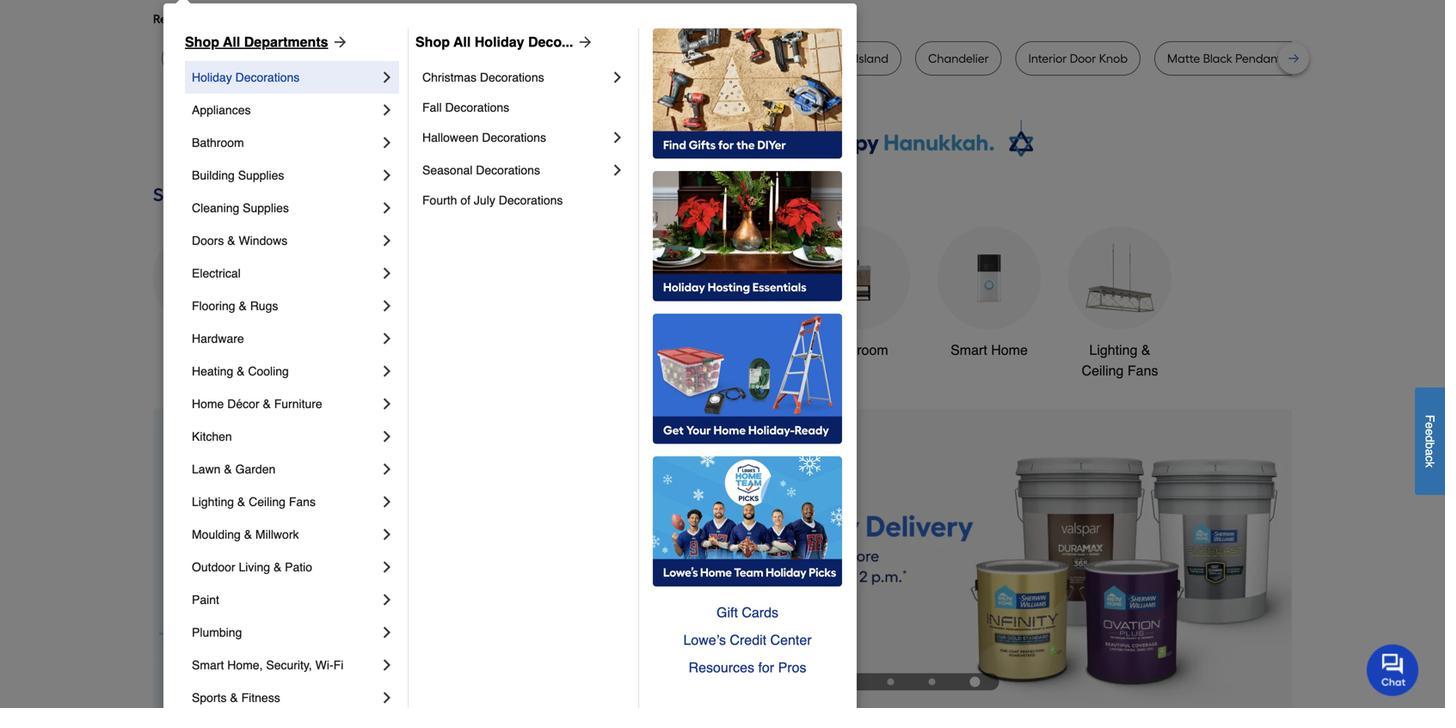 Task type: vqa. For each thing, say whether or not it's contained in the screenshot.
Lowes.com/Terms
no



Task type: locate. For each thing, give the bounding box(es) containing it.
0 horizontal spatial kitchen
[[192, 430, 232, 444]]

1 horizontal spatial outdoor
[[679, 342, 728, 358]]

0 horizontal spatial black
[[473, 51, 503, 66]]

scroll to item #5 element
[[953, 677, 998, 688]]

appliances up 'heating'
[[171, 342, 238, 358]]

decorations down seasonal decorations link
[[499, 194, 563, 207]]

0 horizontal spatial holiday
[[192, 71, 232, 84]]

0 vertical spatial appliances
[[192, 103, 251, 117]]

home
[[991, 342, 1028, 358], [192, 398, 224, 411]]

find gifts for the diyer. image
[[653, 28, 842, 159]]

2 black from the left
[[1203, 51, 1233, 66]]

1 vertical spatial fans
[[289, 496, 316, 509]]

& inside 'link'
[[263, 398, 271, 411]]

shop all holiday deco... link
[[416, 32, 594, 52]]

0 vertical spatial lighting & ceiling fans
[[1082, 342, 1158, 379]]

lowe's credit center link
[[653, 627, 842, 655]]

free same-day delivery when you order 1 gallon or more of paint by 2 p m. image
[[459, 409, 1292, 709]]

paint link
[[192, 584, 379, 617]]

pros
[[778, 660, 807, 676]]

doors & windows
[[192, 234, 288, 248]]

decorations for fall decorations
[[445, 101, 509, 114]]

chevron right image for home décor & furniture
[[379, 396, 396, 413]]

flooring & rugs link
[[192, 290, 379, 323]]

all for holiday
[[454, 34, 471, 50]]

fourth of july decorations
[[422, 194, 563, 207]]

1 horizontal spatial all
[[454, 34, 471, 50]]

1 horizontal spatial black
[[1203, 51, 1233, 66]]

chevron right image for cleaning supplies
[[379, 200, 396, 217]]

pendant light for kitchen island
[[713, 51, 889, 66]]

1 horizontal spatial arrow right image
[[573, 34, 594, 51]]

arrow right image inside shop all holiday deco... link
[[573, 34, 594, 51]]

fi
[[334, 659, 344, 673]]

0 vertical spatial bathroom
[[192, 136, 244, 150]]

seasonal decorations
[[422, 163, 540, 177]]

0 vertical spatial lighting
[[1090, 342, 1138, 358]]

1 vertical spatial smart
[[192, 659, 224, 673]]

supplies
[[238, 169, 284, 182], [243, 201, 289, 215]]

0 vertical spatial smart
[[951, 342, 988, 358]]

1 shop from the left
[[185, 34, 219, 50]]

smart home, security, wi-fi link
[[192, 650, 379, 682]]

1 horizontal spatial holiday
[[475, 34, 524, 50]]

arrow right image
[[328, 34, 349, 51], [573, 34, 594, 51], [1260, 560, 1278, 577]]

2 pendant from the left
[[1236, 51, 1282, 66]]

2 shop from the left
[[416, 34, 450, 50]]

building supplies link
[[192, 159, 379, 192]]

decorations down 'light for ceiling'
[[235, 71, 300, 84]]

light left kitchen
[[762, 51, 790, 66]]

credit
[[730, 633, 767, 649]]

0 horizontal spatial home
[[192, 398, 224, 411]]

decorations for seasonal decorations
[[476, 163, 540, 177]]

lighting
[[1090, 342, 1138, 358], [192, 496, 234, 509]]

chevron right image for outdoor living & patio
[[379, 559, 396, 576]]

light
[[246, 51, 273, 66], [406, 51, 434, 66], [606, 51, 634, 66], [762, 51, 790, 66], [1285, 51, 1312, 66]]

red
[[583, 51, 604, 66]]

chevron right image for flooring & rugs
[[379, 298, 396, 315]]

bathroom inside bathroom link
[[192, 136, 244, 150]]

1 horizontal spatial bathroom
[[829, 342, 889, 358]]

shop all holiday deco...
[[416, 34, 573, 50]]

faucet
[[506, 51, 543, 66]]

1 vertical spatial home
[[192, 398, 224, 411]]

kitchen left faucets
[[548, 342, 594, 358]]

outdoor inside 'outdoor tools & equipment'
[[679, 342, 728, 358]]

pendant right 'matte'
[[1236, 51, 1282, 66]]

lawn & garden link
[[192, 453, 379, 486]]

0 vertical spatial supplies
[[238, 169, 284, 182]]

for down the 'departments'
[[276, 51, 293, 66]]

fixture
[[637, 51, 673, 66]]

0 vertical spatial fans
[[1128, 363, 1158, 379]]

chevron right image
[[609, 69, 626, 86], [379, 102, 396, 119], [609, 129, 626, 146], [379, 134, 396, 151], [379, 167, 396, 184], [379, 200, 396, 217], [379, 265, 396, 282], [379, 298, 396, 315], [379, 428, 396, 446], [379, 461, 396, 478], [379, 494, 396, 511], [379, 592, 396, 609], [379, 625, 396, 642]]

1 vertical spatial lighting & ceiling fans
[[192, 496, 316, 509]]

decorations down christmas decorations
[[445, 101, 509, 114]]

0 vertical spatial ceiling
[[1082, 363, 1124, 379]]

1 pendant from the left
[[713, 51, 759, 66]]

fans inside lighting & ceiling fans link
[[289, 496, 316, 509]]

chevron right image
[[379, 69, 396, 86], [609, 162, 626, 179], [379, 232, 396, 250], [379, 330, 396, 348], [379, 363, 396, 380], [379, 396, 396, 413], [379, 527, 396, 544], [379, 559, 396, 576], [379, 657, 396, 675], [379, 690, 396, 707]]

decorations for halloween decorations
[[482, 131, 546, 145]]

1 horizontal spatial kitchen
[[548, 342, 594, 358]]

shop up "foyer light"
[[416, 34, 450, 50]]

4 light from the left
[[762, 51, 790, 66]]

kitchen
[[812, 51, 853, 66]]

paint
[[192, 594, 219, 607]]

d
[[1424, 436, 1437, 443]]

shop for shop all holiday deco...
[[416, 34, 450, 50]]

holiday decorations link
[[192, 61, 379, 94]]

chevron right image for appliances
[[379, 102, 396, 119]]

sports & fitness
[[192, 692, 280, 706]]

all down recommended searches for you
[[223, 34, 240, 50]]

light down the shop all departments
[[246, 51, 273, 66]]

seasonal decorations link
[[422, 154, 609, 187]]

black down the shop all holiday deco...
[[473, 51, 503, 66]]

0 horizontal spatial shop
[[185, 34, 219, 50]]

chevron right image for doors & windows
[[379, 232, 396, 250]]

0 horizontal spatial lighting & ceiling fans
[[192, 496, 316, 509]]

decorations down black faucet
[[480, 71, 544, 84]]

plumbing
[[192, 626, 242, 640]]

flooring & rugs
[[192, 299, 278, 313]]

1 vertical spatial supplies
[[243, 201, 289, 215]]

chevron right image for building supplies
[[379, 167, 396, 184]]

1 horizontal spatial fans
[[1128, 363, 1158, 379]]

arrow right image for shop all departments
[[328, 34, 349, 51]]

holiday down uolfin
[[192, 71, 232, 84]]

gift cards link
[[653, 600, 842, 627]]

outdoor
[[679, 342, 728, 358], [192, 561, 235, 575]]

outdoor up equipment at the bottom of page
[[679, 342, 728, 358]]

1 horizontal spatial smart
[[951, 342, 988, 358]]

chevron right image for plumbing
[[379, 625, 396, 642]]

fourth
[[422, 194, 457, 207]]

0 horizontal spatial outdoor
[[192, 561, 235, 575]]

0 vertical spatial outdoor
[[679, 342, 728, 358]]

moulding
[[192, 528, 241, 542]]

lighting & ceiling fans link
[[192, 486, 379, 519]]

kitchen inside button
[[548, 342, 594, 358]]

light for pendant light for kitchen island
[[762, 51, 790, 66]]

light for ceiling
[[246, 51, 334, 66]]

chevron right image for kitchen
[[379, 428, 396, 446]]

black
[[473, 51, 503, 66], [1203, 51, 1233, 66]]

smart home
[[951, 342, 1028, 358]]

chevron right image for seasonal decorations
[[609, 162, 626, 179]]

outdoor living & patio
[[192, 561, 312, 575]]

& inside 'outdoor tools & equipment'
[[768, 342, 777, 358]]

3 light from the left
[[606, 51, 634, 66]]

e up the d
[[1424, 423, 1437, 429]]

shop
[[185, 34, 219, 50], [416, 34, 450, 50]]

home inside 'link'
[[192, 398, 224, 411]]

supplies up "cleaning supplies"
[[238, 169, 284, 182]]

1 all from the left
[[223, 34, 240, 50]]

e up b
[[1424, 429, 1437, 436]]

cleaning
[[192, 201, 239, 215]]

christmas decorations link
[[422, 61, 609, 94]]

fall
[[422, 101, 442, 114]]

bathroom inside bathroom button
[[829, 342, 889, 358]]

arrow right image inside shop all departments link
[[328, 34, 349, 51]]

1 vertical spatial holiday
[[192, 71, 232, 84]]

ceiling inside lighting & ceiling fans link
[[249, 496, 286, 509]]

lighting & ceiling fans button
[[1069, 227, 1172, 382]]

pendant down recommended searches for you heading
[[713, 51, 759, 66]]

chevron right image for smart home, security, wi-fi
[[379, 657, 396, 675]]

appliances button
[[153, 227, 256, 361]]

lawn & garden
[[192, 463, 276, 477]]

0 horizontal spatial all
[[223, 34, 240, 50]]

halloween decorations
[[422, 131, 546, 145]]

holiday hosting essentials. image
[[653, 171, 842, 302]]

interior door knob
[[1029, 51, 1128, 66]]

fans
[[1128, 363, 1158, 379], [289, 496, 316, 509]]

outdoor tools & equipment button
[[676, 227, 780, 382]]

appliances down holiday decorations
[[192, 103, 251, 117]]

chandelier
[[928, 51, 989, 66]]

chevron right image for sports & fitness
[[379, 690, 396, 707]]

light right 'foyer'
[[406, 51, 434, 66]]

resources
[[689, 660, 755, 676]]

0 horizontal spatial smart
[[192, 659, 224, 673]]

decorations down fall decorations link
[[482, 131, 546, 145]]

0 vertical spatial home
[[991, 342, 1028, 358]]

holiday up black faucet
[[475, 34, 524, 50]]

fans inside the lighting & ceiling fans button
[[1128, 363, 1158, 379]]

smart inside button
[[951, 342, 988, 358]]

door
[[1070, 51, 1096, 66]]

gift
[[717, 605, 738, 621]]

0 horizontal spatial arrow right image
[[328, 34, 349, 51]]

2 all from the left
[[454, 34, 471, 50]]

lowe's home team holiday picks. image
[[653, 457, 842, 588]]

all up christmas
[[454, 34, 471, 50]]

black right 'matte'
[[1203, 51, 1233, 66]]

resources for pros
[[689, 660, 807, 676]]

decorations down halloween decorations link at the left
[[476, 163, 540, 177]]

2 e from the top
[[1424, 429, 1437, 436]]

for inside heading
[[292, 12, 307, 26]]

1 vertical spatial outdoor
[[192, 561, 235, 575]]

light left cluster
[[1285, 51, 1312, 66]]

1 vertical spatial appliances
[[171, 342, 238, 358]]

lowe's
[[684, 633, 726, 649]]

kitchen up lawn
[[192, 430, 232, 444]]

kitchen for kitchen faucets
[[548, 342, 594, 358]]

1 horizontal spatial lighting & ceiling fans
[[1082, 342, 1158, 379]]

0 horizontal spatial ceiling
[[249, 496, 286, 509]]

halloween decorations link
[[422, 121, 609, 154]]

supplies up windows
[[243, 201, 289, 215]]

kitchen faucets button
[[545, 227, 649, 361]]

for left pros
[[758, 660, 774, 676]]

for left you
[[292, 12, 307, 26]]

0 vertical spatial kitchen
[[548, 342, 594, 358]]

2 light from the left
[[406, 51, 434, 66]]

cleaning supplies link
[[192, 192, 379, 225]]

appliances inside button
[[171, 342, 238, 358]]

outdoor tools & equipment
[[679, 342, 777, 379]]

holiday decorations
[[192, 71, 300, 84]]

matte black pendant light cluster
[[1168, 51, 1354, 66]]

1 vertical spatial ceiling
[[249, 496, 286, 509]]

heating
[[192, 365, 233, 379]]

1 vertical spatial kitchen
[[192, 430, 232, 444]]

1 horizontal spatial home
[[991, 342, 1028, 358]]

1 horizontal spatial pendant
[[1236, 51, 1282, 66]]

1 horizontal spatial ceiling
[[1082, 363, 1124, 379]]

0 horizontal spatial bathroom
[[192, 136, 244, 150]]

light right red
[[606, 51, 634, 66]]

shop all departments
[[185, 34, 328, 50]]

faucets
[[598, 342, 646, 358]]

shop for shop all departments
[[185, 34, 219, 50]]

smart home button
[[938, 227, 1041, 361]]

1 vertical spatial bathroom
[[829, 342, 889, 358]]

outdoor down moulding
[[192, 561, 235, 575]]

patio
[[285, 561, 312, 575]]

chat invite button image
[[1367, 645, 1420, 697]]

heating & cooling
[[192, 365, 289, 379]]

shop up uolfin
[[185, 34, 219, 50]]

1 vertical spatial lighting
[[192, 496, 234, 509]]

kitchen for kitchen
[[192, 430, 232, 444]]

windows
[[239, 234, 288, 248]]

moulding & millwork link
[[192, 519, 379, 552]]

0 horizontal spatial pendant
[[713, 51, 759, 66]]

0 vertical spatial holiday
[[475, 34, 524, 50]]

chevron right image for paint
[[379, 592, 396, 609]]

0 horizontal spatial lighting
[[192, 496, 234, 509]]

arrow right image for shop all holiday deco...
[[573, 34, 594, 51]]

1 horizontal spatial lighting
[[1090, 342, 1138, 358]]

0 horizontal spatial fans
[[289, 496, 316, 509]]

chevron right image for christmas decorations
[[609, 69, 626, 86]]

1 horizontal spatial shop
[[416, 34, 450, 50]]



Task type: describe. For each thing, give the bounding box(es) containing it.
fall decorations
[[422, 101, 509, 114]]

shop 25 days of deals by category image
[[153, 181, 1292, 210]]

chevron right image for lawn & garden
[[379, 461, 396, 478]]

building
[[192, 169, 235, 182]]

doors
[[192, 234, 224, 248]]

get your home holiday-ready. image
[[653, 314, 842, 445]]

island
[[856, 51, 889, 66]]

hardware
[[192, 332, 244, 346]]

lighting inside button
[[1090, 342, 1138, 358]]

recommended searches for you
[[153, 12, 330, 26]]

chevron right image for electrical
[[379, 265, 396, 282]]

supplies for cleaning supplies
[[243, 201, 289, 215]]

moulding & millwork
[[192, 528, 299, 542]]

center
[[771, 633, 812, 649]]

equipment
[[695, 363, 761, 379]]

home décor & furniture link
[[192, 388, 379, 421]]

outdoor for outdoor living & patio
[[192, 561, 235, 575]]

light for foyer light
[[406, 51, 434, 66]]

chevron right image for moulding & millwork
[[379, 527, 396, 544]]

chevron right image for holiday decorations
[[379, 69, 396, 86]]

bathroom link
[[192, 126, 379, 159]]

interior
[[1029, 51, 1067, 66]]

smart for smart home, security, wi-fi
[[192, 659, 224, 673]]

you
[[310, 12, 330, 26]]

knob
[[1099, 51, 1128, 66]]

july
[[474, 194, 495, 207]]

1 light from the left
[[246, 51, 273, 66]]

rugs
[[250, 299, 278, 313]]

flooring
[[192, 299, 235, 313]]

sports & fitness link
[[192, 682, 379, 709]]

shop all departments link
[[185, 32, 349, 52]]

foyer light
[[374, 51, 434, 66]]

home,
[[227, 659, 263, 673]]

outdoor for outdoor tools & equipment
[[679, 342, 728, 358]]

halloween
[[422, 131, 479, 145]]

cluster
[[1315, 51, 1354, 66]]

chevron right image for heating & cooling
[[379, 363, 396, 380]]

f e e d b a c k
[[1424, 415, 1437, 468]]

ceiling inside the lighting & ceiling fans button
[[1082, 363, 1124, 379]]

building supplies
[[192, 169, 284, 182]]

recommended
[[153, 12, 236, 26]]

electrical
[[192, 267, 241, 280]]

heating & cooling link
[[192, 355, 379, 388]]

a
[[1424, 449, 1437, 456]]

1 e from the top
[[1424, 423, 1437, 429]]

home décor & furniture
[[192, 398, 322, 411]]

supplies for building supplies
[[238, 169, 284, 182]]

lowe's wishes you and your family a happy hanukkah. image
[[153, 120, 1292, 163]]

appliances link
[[192, 94, 379, 126]]

1 black from the left
[[473, 51, 503, 66]]

scroll to item #2 image
[[829, 679, 870, 686]]

gift cards
[[717, 605, 779, 621]]

chevron right image for hardware
[[379, 330, 396, 348]]

christmas
[[422, 71, 477, 84]]

decorations inside 'link'
[[499, 194, 563, 207]]

25 days of deals. don't miss deals every day. same-day delivery on in-stock orders placed by 2 p m. image
[[153, 409, 431, 709]]

searches
[[239, 12, 289, 26]]

bathroom button
[[807, 227, 910, 361]]

fourth of july decorations link
[[422, 187, 626, 214]]

5 light from the left
[[1285, 51, 1312, 66]]

hardware link
[[192, 323, 379, 355]]

resources for pros link
[[653, 655, 842, 682]]

chevron right image for bathroom
[[379, 134, 396, 151]]

smart home, security, wi-fi
[[192, 659, 344, 673]]

tools
[[732, 342, 764, 358]]

f
[[1424, 415, 1437, 423]]

décor
[[227, 398, 259, 411]]

all for departments
[[223, 34, 240, 50]]

red light fixture
[[583, 51, 673, 66]]

foyer
[[374, 51, 403, 66]]

furniture
[[274, 398, 322, 411]]

b
[[1424, 443, 1437, 449]]

security,
[[266, 659, 312, 673]]

recommended searches for you heading
[[153, 10, 1292, 28]]

christmas decorations
[[422, 71, 544, 84]]

deco...
[[528, 34, 573, 50]]

electrical link
[[192, 257, 379, 290]]

cooling
[[248, 365, 289, 379]]

uolfin
[[175, 51, 206, 66]]

fitness
[[241, 692, 280, 706]]

chevron right image for lighting & ceiling fans
[[379, 494, 396, 511]]

doors & windows link
[[192, 225, 379, 257]]

lowe's credit center
[[684, 633, 812, 649]]

cleaning supplies
[[192, 201, 289, 215]]

light for red light fixture
[[606, 51, 634, 66]]

2 horizontal spatial arrow right image
[[1260, 560, 1278, 577]]

home inside button
[[991, 342, 1028, 358]]

matte
[[1168, 51, 1200, 66]]

millwork
[[255, 528, 299, 542]]

lighting & ceiling fans inside button
[[1082, 342, 1158, 379]]

plumbing link
[[192, 617, 379, 650]]

scroll to item #3 image
[[870, 679, 912, 686]]

for left kitchen
[[792, 51, 810, 66]]

decorations for holiday decorations
[[235, 71, 300, 84]]

kitchen faucets
[[548, 342, 646, 358]]

ceiling
[[296, 51, 334, 66]]

scroll to item #4 image
[[912, 679, 953, 686]]

kitchen link
[[192, 421, 379, 453]]

chevron right image for halloween decorations
[[609, 129, 626, 146]]

living
[[239, 561, 270, 575]]

smart for smart home
[[951, 342, 988, 358]]

decorations for christmas decorations
[[480, 71, 544, 84]]

seasonal
[[422, 163, 473, 177]]

cards
[[742, 605, 779, 621]]



